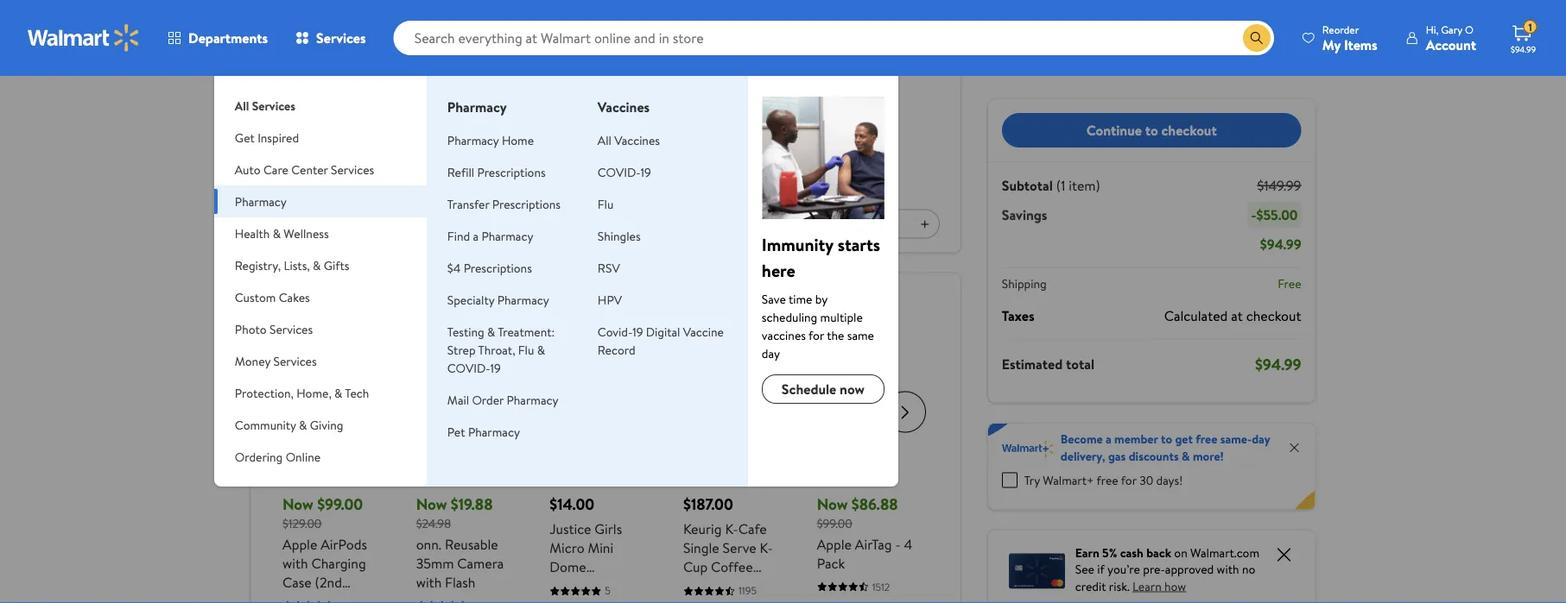 Task type: locate. For each thing, give the bounding box(es) containing it.
0 horizontal spatial day
[[430, 27, 448, 44]]

1 horizontal spatial free
[[1196, 431, 1217, 448]]

auto
[[235, 161, 260, 178]]

1 horizontal spatial now
[[416, 494, 447, 515]]

for inside button
[[766, 215, 781, 232]]

flu down treatment:
[[518, 342, 534, 358]]

seller inside $14.00 group
[[579, 336, 603, 351]]

now for now $19.88
[[416, 494, 447, 515]]

1 vertical spatial all
[[598, 132, 611, 149]]

free for free 30-day returns
[[386, 27, 409, 44]]

1 vertical spatial a
[[473, 228, 479, 244]]

0 horizontal spatial now
[[282, 494, 313, 515]]

multiple
[[820, 309, 863, 326]]

0 horizontal spatial free
[[386, 27, 409, 44]]

1 horizontal spatial all
[[598, 132, 611, 149]]

become
[[1061, 431, 1103, 448]]

30
[[1139, 472, 1153, 489]]

$4
[[447, 260, 461, 276]]

best seller inside $14.00 group
[[556, 336, 603, 351]]

refill
[[447, 164, 474, 181]]

apple for $86.88
[[816, 535, 851, 554]]

1 vertical spatial 1
[[886, 216, 890, 233]]

0 horizontal spatial k-
[[725, 520, 738, 539]]

1 vertical spatial by
[[815, 291, 827, 308]]

2 apple from the left
[[816, 535, 851, 554]]

1 best seller from the left
[[289, 336, 335, 351]]

save up scheduling
[[762, 291, 786, 308]]

with inside see if you're pre-approved with no credit risk.
[[1217, 561, 1239, 578]]

returns
[[451, 27, 489, 44]]

4 best seller from the left
[[823, 336, 870, 351]]

free right get
[[1196, 431, 1217, 448]]

best seller down specialty
[[423, 336, 469, 351]]

$19.88
[[450, 494, 492, 515]]

a right find
[[473, 228, 479, 244]]

now left $86.88
[[816, 494, 847, 515]]

view details (only one option can be selected at a time.)
[[384, 95, 579, 132]]

now inside now $19.88 $24.98 onn. reusable 35mm camera with flash
[[416, 494, 447, 515]]

0 horizontal spatial add
[[313, 445, 334, 462]]

1 horizontal spatial k-
[[759, 539, 773, 558]]

for inside immunity starts here save time by scheduling multiple vaccines for the same day
[[809, 327, 824, 344]]

apple inside "now $86.88 $99.00 apple airtag - 4 pack"
[[816, 535, 851, 554]]

rsv link
[[598, 260, 620, 276]]

gas
[[1108, 448, 1126, 465]]

generation)
[[282, 592, 354, 604]]

19 left digital at the bottom left of page
[[632, 323, 643, 340]]

plan for $11.00
[[446, 140, 468, 156]]

0 vertical spatial add
[[384, 75, 406, 92]]

schedule now
[[782, 380, 865, 399]]

19 inside the covid-19 digital vaccine record
[[632, 323, 643, 340]]

2 horizontal spatial a
[[1106, 431, 1111, 448]]

0 vertical spatial vaccines
[[598, 98, 650, 117]]

1 vertical spatial prescriptions
[[492, 196, 561, 212]]

0 horizontal spatial free
[[1097, 472, 1118, 489]]

best seller inside now $19.88 group
[[423, 336, 469, 351]]

gifts
[[324, 257, 349, 274]]

& right health at top left
[[273, 225, 281, 242]]

4 best from the left
[[823, 336, 843, 351]]

apple left airtag
[[816, 535, 851, 554]]

prescriptions for transfer prescriptions
[[492, 196, 561, 212]]

19 for covid-
[[640, 164, 651, 181]]

covid- down all vaccines
[[598, 164, 640, 181]]

now $86.88 group
[[816, 326, 919, 604]]

a for become a member to get free same-day delivery, gas discounts & more!
[[1106, 431, 1111, 448]]

photo services
[[235, 321, 313, 338]]

1 vertical spatial covid-
[[447, 360, 490, 377]]

1 horizontal spatial 1
[[1528, 20, 1532, 34]]

k- right keurig
[[725, 520, 738, 539]]

plan for $8.00
[[446, 167, 468, 184]]

$14.00 group
[[549, 326, 652, 604]]

(only
[[384, 117, 409, 132]]

Search search field
[[394, 21, 1274, 55]]

1 horizontal spatial $55.00
[[1256, 206, 1298, 225]]

ideas
[[303, 294, 337, 316]]

1 vertical spatial year
[[421, 167, 443, 184]]

2 horizontal spatial now
[[816, 494, 847, 515]]

best seller down ideas
[[289, 336, 335, 351]]

services up inspired
[[252, 97, 295, 114]]

1 horizontal spatial covid-
[[598, 164, 640, 181]]

0 vertical spatial day
[[430, 27, 448, 44]]

1 plan from the top
[[446, 140, 468, 156]]

get
[[235, 129, 255, 146]]

day left returns
[[430, 27, 448, 44]]

by inside immunity starts here save time by scheduling multiple vaccines for the same day
[[815, 291, 827, 308]]

gift
[[272, 294, 299, 316]]

charging
[[311, 554, 365, 573]]

cash
[[1120, 545, 1143, 561]]

add to cart image
[[292, 444, 313, 464]]

with for if
[[1217, 561, 1239, 578]]

year down one
[[421, 140, 443, 156]]

best inside now $99.00 'group'
[[289, 336, 309, 351]]

with for $99.00
[[282, 554, 308, 573]]

how
[[1164, 578, 1186, 595]]

19
[[640, 164, 651, 181], [632, 323, 643, 340], [490, 360, 501, 377]]

1 horizontal spatial flu
[[598, 196, 614, 212]]

immunity starts here save time by scheduling multiple vaccines for the same day
[[762, 232, 880, 362]]

best inside $14.00 group
[[556, 336, 576, 351]]

by right plan
[[540, 75, 552, 92]]

view details button
[[384, 95, 446, 112]]

1 vertical spatial plan
[[446, 167, 468, 184]]

total
[[1066, 355, 1094, 374]]

best up the "money services"
[[289, 336, 309, 351]]

1 right starts
[[886, 216, 890, 233]]

19 down all vaccines
[[640, 164, 651, 181]]

allstate
[[555, 75, 596, 92]]

1 vertical spatial free
[[1278, 276, 1301, 292]]

by
[[540, 75, 552, 92], [815, 291, 827, 308]]

view
[[384, 95, 410, 112]]

save
[[739, 215, 763, 232], [762, 291, 786, 308]]

1 vertical spatial to
[[1161, 431, 1172, 448]]

$94.99 down -$55.00
[[1260, 235, 1301, 254]]

a inside become a member to get free same-day delivery, gas discounts & more!
[[1106, 431, 1111, 448]]

1 horizontal spatial by
[[815, 291, 827, 308]]

gary
[[1441, 22, 1462, 37]]

all up 'get'
[[235, 97, 249, 114]]

0 vertical spatial a
[[546, 117, 551, 132]]

you
[[870, 23, 883, 35]]

0 vertical spatial by
[[540, 75, 552, 92]]

best left strep
[[423, 336, 442, 351]]

0 horizontal spatial a
[[473, 228, 479, 244]]

with left (2nd
[[282, 554, 308, 573]]

0 horizontal spatial 1
[[886, 216, 890, 233]]

& left tech
[[334, 385, 342, 402]]

at right selected
[[534, 117, 543, 132]]

prescriptions up specialty pharmacy
[[464, 260, 532, 276]]

best right treatment:
[[556, 336, 576, 351]]

seller right the
[[846, 336, 870, 351]]

0 vertical spatial save
[[739, 215, 763, 232]]

2 horizontal spatial day
[[1252, 431, 1270, 448]]

now $99.00 group
[[282, 326, 385, 604]]

covid- down strep
[[447, 360, 490, 377]]

$149.99
[[901, 4, 940, 21], [1257, 176, 1301, 195]]

all up covid-19
[[598, 132, 611, 149]]

learn how
[[1132, 578, 1186, 595]]

& left more!
[[1182, 448, 1190, 465]]

for left less
[[341, 294, 361, 316]]

1 horizontal spatial a
[[546, 117, 551, 132]]

2 year from the top
[[421, 167, 443, 184]]

0 horizontal spatial with
[[282, 554, 308, 573]]

custom cakes
[[235, 289, 310, 306]]

to left get
[[1161, 431, 1172, 448]]

day down the vaccines
[[762, 345, 780, 362]]

day left close walmart plus section icon
[[1252, 431, 1270, 448]]

for left later
[[766, 215, 781, 232]]

year for 3-
[[421, 140, 443, 156]]

$187.00 group
[[683, 326, 785, 604]]

services inside dropdown button
[[331, 161, 374, 178]]

auto care center services button
[[214, 154, 427, 186]]

3-year plan - $11.00
[[411, 140, 509, 156]]

all for all vaccines
[[598, 132, 611, 149]]

crossbody,
[[549, 577, 616, 596]]

$99.00 up pack
[[816, 515, 852, 532]]

best down multiple
[[823, 336, 843, 351]]

to inside become a member to get free same-day delivery, gas discounts & more!
[[1161, 431, 1172, 448]]

0 horizontal spatial all
[[235, 97, 249, 114]]

a right become
[[1106, 431, 1111, 448]]

covid-19 digital vaccine record
[[598, 323, 724, 358]]

0 vertical spatial all
[[235, 97, 249, 114]]

checkout inside continue to checkout button
[[1161, 121, 1217, 140]]

vaccines
[[598, 98, 650, 117], [614, 132, 660, 149]]

1 vertical spatial 19
[[632, 323, 643, 340]]

- inside "now $86.88 $99.00 apple airtag - 4 pack"
[[895, 535, 900, 554]]

mail order pharmacy link
[[447, 392, 558, 409]]

1195
[[738, 583, 756, 598]]

$24.98
[[416, 515, 450, 532]]

2 vertical spatial a
[[1106, 431, 1111, 448]]

$149.99 up -$55.00
[[1257, 176, 1301, 195]]

for left the
[[809, 327, 824, 344]]

year left refill
[[421, 167, 443, 184]]

19 inside testing & treatment: strep throat, flu & covid-19
[[490, 360, 501, 377]]

best seller inside now $86.88 group
[[823, 336, 870, 351]]

services up protection, home, & tech
[[273, 353, 317, 370]]

save left later
[[739, 215, 763, 232]]

now for now $99.00
[[282, 494, 313, 515]]

seller inside now $99.00 'group'
[[311, 336, 335, 351]]

1 best from the left
[[289, 336, 309, 351]]

days!
[[1156, 472, 1183, 489]]

earn 5% cash back on walmart.com
[[1075, 545, 1259, 561]]

for left 30
[[1121, 472, 1137, 489]]

add inside button
[[313, 445, 334, 462]]

seller down hpv at the left
[[579, 336, 603, 351]]

1 seller from the left
[[311, 336, 335, 351]]

2 vertical spatial prescriptions
[[464, 260, 532, 276]]

$8.00
[[478, 167, 508, 184]]

plan
[[446, 140, 468, 156], [446, 167, 468, 184]]

immunity
[[762, 232, 833, 257]]

1 vertical spatial $149.99
[[1257, 176, 1301, 195]]

continue to checkout button
[[1002, 113, 1301, 148]]

$149.99 up save
[[901, 4, 940, 21]]

1 apple from the left
[[282, 535, 317, 554]]

at right calculated
[[1231, 306, 1243, 325]]

3 seller from the left
[[579, 336, 603, 351]]

best seller
[[289, 336, 335, 351], [423, 336, 469, 351], [556, 336, 603, 351], [823, 336, 870, 351]]

year
[[421, 140, 443, 156], [421, 167, 443, 184]]

free down "gas"
[[1097, 472, 1118, 489]]

0 horizontal spatial $99.00
[[317, 494, 362, 515]]

1 vertical spatial at
[[1231, 306, 1243, 325]]

services inside popup button
[[316, 29, 366, 48]]

flu up shingles on the left of the page
[[598, 196, 614, 212]]

be
[[480, 117, 492, 132]]

2 vertical spatial $94.99
[[1255, 354, 1301, 375]]

$99.00 up airpods at the left
[[317, 494, 362, 515]]

seller down ideas
[[311, 336, 335, 351]]

services
[[316, 29, 366, 48], [252, 97, 295, 114], [331, 161, 374, 178], [269, 321, 313, 338], [273, 353, 317, 370]]

0 vertical spatial free
[[386, 27, 409, 44]]

center
[[291, 161, 328, 178]]

0 horizontal spatial flu
[[518, 342, 534, 358]]

latte
[[726, 577, 757, 596]]

checkout for calculated at checkout
[[1246, 306, 1301, 325]]

mail order pharmacy
[[447, 392, 558, 409]]

0 horizontal spatial to
[[1145, 121, 1158, 140]]

3 now from the left
[[816, 494, 847, 515]]

0 horizontal spatial at
[[534, 117, 543, 132]]

free left 30-
[[386, 27, 409, 44]]

checkout right calculated
[[1246, 306, 1301, 325]]

prescriptions down $11.00
[[477, 164, 546, 181]]

now down online
[[282, 494, 313, 515]]

k- right the serve
[[759, 539, 773, 558]]

mini
[[587, 539, 613, 558]]

0 vertical spatial year
[[421, 140, 443, 156]]

3-
[[411, 140, 421, 156]]

free up calculated at checkout
[[1278, 276, 1301, 292]]

$94.99 right account
[[1511, 43, 1536, 55]]

now $99.00 $129.00 apple airpods with charging case (2nd generation)
[[282, 494, 367, 604]]

0 vertical spatial $55.00
[[909, 21, 940, 36]]

day inside become a member to get free same-day delivery, gas discounts & more!
[[1252, 431, 1270, 448]]

free for free
[[1278, 276, 1301, 292]]

2 vertical spatial day
[[1252, 431, 1270, 448]]

strep
[[447, 342, 476, 358]]

credit
[[1075, 578, 1106, 595]]

with inside now $99.00 $129.00 apple airpods with charging case (2nd generation)
[[282, 554, 308, 573]]

0 vertical spatial flu
[[598, 196, 614, 212]]

seller inside now $19.88 group
[[445, 336, 469, 351]]

covid- inside testing & treatment: strep throat, flu & covid-19
[[447, 360, 490, 377]]

to right continue
[[1145, 121, 1158, 140]]

1 horizontal spatial checkout
[[1246, 306, 1301, 325]]

3 best seller from the left
[[556, 336, 603, 351]]

0 vertical spatial 19
[[640, 164, 651, 181]]

now inside "now $86.88 $99.00 apple airtag - 4 pack"
[[816, 494, 847, 515]]

capital one credit card image
[[1009, 550, 1065, 589]]

30-
[[412, 27, 431, 44]]

services left 2-year plan - $8.00 option
[[331, 161, 374, 178]]

find a pharmacy link
[[447, 228, 533, 244]]

vaccines up all vaccines link at top
[[598, 98, 650, 117]]

a left 'time.)'
[[546, 117, 551, 132]]

on
[[1174, 545, 1187, 561]]

o
[[1465, 22, 1473, 37]]

with left flash
[[416, 573, 441, 592]]

$149.99 inside '$149.99 you save $55.00'
[[901, 4, 940, 21]]

1 horizontal spatial to
[[1161, 431, 1172, 448]]

19 down 'throat,' at the left bottom
[[490, 360, 501, 377]]

0 vertical spatial to
[[1145, 121, 1158, 140]]

with inside now $19.88 $24.98 onn. reusable 35mm camera with flash
[[416, 573, 441, 592]]

1 horizontal spatial $149.99
[[1257, 176, 1301, 195]]

1 vertical spatial save
[[762, 291, 786, 308]]

services down gift
[[269, 321, 313, 338]]

2 now from the left
[[416, 494, 447, 515]]

checkout for continue to checkout
[[1161, 121, 1217, 140]]

mail
[[447, 392, 469, 409]]

0 horizontal spatial checkout
[[1161, 121, 1217, 140]]

with left no
[[1217, 561, 1239, 578]]

checkout right continue
[[1161, 121, 1217, 140]]

save inside button
[[739, 215, 763, 232]]

plan down 3-year plan - $11.00
[[446, 167, 468, 184]]

seller left 'throat,' at the left bottom
[[445, 336, 469, 351]]

0 horizontal spatial $55.00
[[909, 21, 940, 36]]

1 horizontal spatial with
[[416, 573, 441, 592]]

0 horizontal spatial $149.99
[[901, 4, 940, 21]]

2 vertical spatial 19
[[490, 360, 501, 377]]

2 seller from the left
[[445, 336, 469, 351]]

with
[[282, 554, 308, 573], [1217, 561, 1239, 578], [416, 573, 441, 592]]

now inside now $99.00 $129.00 apple airpods with charging case (2nd generation)
[[282, 494, 313, 515]]

$94.99 down calculated at checkout
[[1255, 354, 1301, 375]]

1 vertical spatial checkout
[[1246, 306, 1301, 325]]

0 vertical spatial checkout
[[1161, 121, 1217, 140]]

2 horizontal spatial with
[[1217, 561, 1239, 578]]

2 best seller from the left
[[423, 336, 469, 351]]

apple inside now $99.00 $129.00 apple airpods with charging case (2nd generation)
[[282, 535, 317, 554]]

a for find a pharmacy
[[473, 228, 479, 244]]

0 horizontal spatial apple
[[282, 535, 317, 554]]

all
[[235, 97, 249, 114], [598, 132, 611, 149]]

close walmart plus section image
[[1287, 441, 1301, 455]]

plan up refill
[[446, 140, 468, 156]]

health & wellness button
[[214, 218, 427, 250]]

services up all services link
[[316, 29, 366, 48]]

walmart
[[408, 75, 453, 92]]

& left gifts
[[313, 257, 321, 274]]

search icon image
[[1250, 31, 1264, 45]]

now up 'onn.' at left bottom
[[416, 494, 447, 515]]

maker,
[[683, 577, 723, 596]]

0 vertical spatial 1
[[1528, 20, 1532, 34]]

1 vertical spatial flu
[[518, 342, 534, 358]]

2 best from the left
[[423, 336, 442, 351]]

apple down $129.00
[[282, 535, 317, 554]]

19 for covid-
[[632, 323, 643, 340]]

1 now from the left
[[282, 494, 313, 515]]

1 vertical spatial $55.00
[[1256, 206, 1298, 225]]

1 horizontal spatial day
[[762, 345, 780, 362]]

$14.00
[[549, 494, 594, 515]]

1 vertical spatial add
[[313, 445, 334, 462]]

0 vertical spatial free
[[1196, 431, 1217, 448]]

0 vertical spatial $149.99
[[901, 4, 940, 21]]

banner
[[988, 424, 1315, 510]]

1 horizontal spatial add
[[384, 75, 406, 92]]

vaccines up covid-19
[[614, 132, 660, 149]]

0 horizontal spatial covid-
[[447, 360, 490, 377]]

prescriptions down refill prescriptions
[[492, 196, 561, 212]]

2 plan from the top
[[446, 167, 468, 184]]

1 horizontal spatial apple
[[816, 535, 851, 554]]

add for add
[[313, 445, 334, 462]]

$14.00 justice girls micro mini dome crossbody, pink tie dye
[[549, 494, 644, 604]]

all services
[[235, 97, 295, 114]]

for
[[766, 215, 781, 232], [341, 294, 361, 316], [809, 327, 824, 344], [1121, 472, 1137, 489]]

services for photo services
[[269, 321, 313, 338]]

a inside view details (only one option can be selected at a time.)
[[546, 117, 551, 132]]

0 vertical spatial plan
[[446, 140, 468, 156]]

prescriptions for refill prescriptions
[[477, 164, 546, 181]]

0 vertical spatial at
[[534, 117, 543, 132]]

rsv
[[598, 260, 620, 276]]

pink
[[619, 577, 644, 596]]

by right time
[[815, 291, 827, 308]]

$55.00 inside '$149.99 you save $55.00'
[[909, 21, 940, 36]]

best seller down hpv at the left
[[556, 336, 603, 351]]

best seller inside now $99.00 'group'
[[289, 336, 335, 351]]

1 horizontal spatial $99.00
[[816, 515, 852, 532]]

1 horizontal spatial at
[[1231, 306, 1243, 325]]

4 seller from the left
[[846, 336, 870, 351]]

1 horizontal spatial free
[[1278, 276, 1301, 292]]

best for justice
[[556, 336, 576, 351]]

seller
[[311, 336, 335, 351], [445, 336, 469, 351], [579, 336, 603, 351], [846, 336, 870, 351]]

at inside view details (only one option can be selected at a time.)
[[534, 117, 543, 132]]

best seller down multiple
[[823, 336, 870, 351]]

best inside now $19.88 group
[[423, 336, 442, 351]]

1 vertical spatial day
[[762, 345, 780, 362]]

1 year from the top
[[421, 140, 443, 156]]

protection, home, & tech button
[[214, 377, 427, 409]]

1 right o
[[1528, 20, 1532, 34]]

0 vertical spatial prescriptions
[[477, 164, 546, 181]]

3 best from the left
[[556, 336, 576, 351]]

risk.
[[1109, 578, 1130, 595]]

account
[[1426, 35, 1476, 54]]

become a member to get free same-day delivery, gas discounts & more!
[[1061, 431, 1270, 465]]



Task type: describe. For each thing, give the bounding box(es) containing it.
1 vertical spatial vaccines
[[614, 132, 660, 149]]

departments button
[[154, 17, 282, 59]]

shingles link
[[598, 228, 641, 244]]

pharmacy home
[[447, 132, 534, 149]]

tech
[[345, 385, 369, 402]]

best for $99.00
[[289, 336, 309, 351]]

less
[[365, 294, 390, 316]]

best for $19.88
[[423, 336, 442, 351]]

walmart.com
[[1190, 545, 1259, 561]]

4
[[903, 535, 912, 554]]

pack
[[816, 554, 845, 573]]

services for money services
[[273, 353, 317, 370]]

community
[[235, 417, 296, 434]]

0 vertical spatial $94.99
[[1511, 43, 1536, 55]]

later
[[784, 215, 808, 232]]

$187.00 keurig k-cafe single serve k- cup coffee maker, latte maker
[[683, 494, 773, 604]]

specialty
[[447, 292, 494, 308]]

dismiss capital one banner image
[[1274, 545, 1294, 565]]

$11.00
[[478, 140, 509, 156]]

increase quantity sony wh-ch720n-noise canceling wireless bluetooth headphones- black, current quantity 1 image
[[918, 217, 932, 231]]

walmart plus image
[[1002, 441, 1054, 458]]

treatment:
[[498, 323, 555, 340]]

money services
[[235, 353, 317, 370]]

specialty pharmacy
[[447, 292, 549, 308]]

time.)
[[553, 117, 579, 132]]

best seller for $99.00
[[289, 336, 335, 351]]

add for add walmart protection plan by allstate
[[384, 75, 406, 92]]

next slide for horizontalscrollerrecommendations list image
[[884, 392, 926, 433]]

seller for $99.00
[[311, 336, 335, 351]]

care
[[263, 161, 288, 178]]

coffee
[[711, 558, 752, 577]]

pharmacy button
[[214, 186, 427, 218]]

try walmart+ free for 30 days!
[[1024, 472, 1183, 489]]

transfer prescriptions link
[[447, 196, 561, 212]]

serve
[[722, 539, 756, 558]]

pharmacy inside dropdown button
[[235, 193, 287, 210]]

& left giving
[[299, 417, 307, 434]]

same
[[847, 327, 874, 344]]

testing & treatment: strep throat, flu & covid-19 link
[[447, 323, 555, 377]]

now $86.88 $99.00 apple airtag - 4 pack
[[816, 494, 912, 573]]

$129.00
[[282, 515, 321, 532]]

savings
[[1002, 206, 1047, 225]]

hi,
[[1426, 22, 1438, 37]]

online
[[286, 449, 321, 466]]

35mm
[[416, 554, 453, 573]]

lists,
[[284, 257, 310, 274]]

now
[[840, 380, 865, 399]]

starts
[[838, 232, 880, 257]]

details
[[412, 95, 446, 112]]

estimated
[[1002, 355, 1063, 374]]

day inside immunity starts here save time by scheduling multiple vaccines for the same day
[[762, 345, 780, 362]]

departments
[[188, 29, 268, 48]]

get inspired button
[[214, 122, 427, 154]]

free inside become a member to get free same-day delivery, gas discounts & more!
[[1196, 431, 1217, 448]]

apple for $99.00
[[282, 535, 317, 554]]

1 vertical spatial $94.99
[[1260, 235, 1301, 254]]

$99.00 inside now $99.00 $129.00 apple airpods with charging case (2nd generation)
[[317, 494, 362, 515]]

free 30-day returns
[[386, 27, 489, 44]]

$99.00 inside "now $86.88 $99.00 apple airtag - 4 pack"
[[816, 515, 852, 532]]

0 vertical spatial covid-
[[598, 164, 640, 181]]

flu inside testing & treatment: strep throat, flu & covid-19
[[518, 342, 534, 358]]

for inside banner
[[1121, 472, 1137, 489]]

Walmart Site-Wide search field
[[394, 21, 1274, 55]]

no
[[1242, 561, 1255, 578]]

member
[[1114, 431, 1158, 448]]

& down treatment:
[[537, 342, 545, 358]]

year for 2-
[[421, 167, 443, 184]]

find
[[447, 228, 470, 244]]

case
[[282, 573, 311, 592]]

$149.99 for $149.99
[[1257, 176, 1301, 195]]

vaccine
[[683, 323, 724, 340]]

items
[[1344, 35, 1377, 54]]

estimated total
[[1002, 355, 1094, 374]]

ordering online button
[[214, 441, 427, 473]]

services for all services
[[252, 97, 295, 114]]

$149.99 you save $55.00
[[870, 4, 940, 36]]

protection,
[[235, 385, 294, 402]]

seller inside now $86.88 group
[[846, 336, 870, 351]]

add to cart image
[[425, 444, 446, 464]]

airtag
[[855, 535, 892, 554]]

registry, lists, & gifts button
[[214, 250, 427, 282]]

best inside now $86.88 group
[[823, 336, 843, 351]]

pre-
[[1143, 561, 1165, 578]]

0 horizontal spatial by
[[540, 75, 552, 92]]

prescriptions for $4 prescriptions
[[464, 260, 532, 276]]

justice
[[549, 520, 591, 539]]

ordering
[[235, 449, 283, 466]]

& up 'throat,' at the left bottom
[[487, 323, 495, 340]]

pharmacy image
[[762, 97, 884, 219]]

reusable
[[444, 535, 498, 554]]

to inside button
[[1145, 121, 1158, 140]]

banner containing become a member to get free same-day delivery, gas discounts & more!
[[988, 424, 1315, 510]]

giving
[[310, 417, 343, 434]]

hi, gary o account
[[1426, 22, 1476, 54]]

$187.00
[[683, 494, 733, 515]]

save inside immunity starts here save time by scheduling multiple vaccines for the same day
[[762, 291, 786, 308]]

$86.88
[[851, 494, 897, 515]]

1 vertical spatial free
[[1097, 472, 1118, 489]]

seller for justice
[[579, 336, 603, 351]]

now $19.88 group
[[416, 326, 518, 604]]

walmart image
[[28, 24, 140, 52]]

refill prescriptions link
[[447, 164, 546, 181]]

photo services button
[[214, 314, 427, 346]]

airpods
[[320, 535, 367, 554]]

best seller for justice
[[556, 336, 603, 351]]

all vaccines link
[[598, 132, 660, 149]]

add button
[[285, 440, 348, 468]]

schedule now link
[[762, 375, 884, 404]]

now $19.88 $24.98 onn. reusable 35mm camera with flash
[[416, 494, 503, 592]]

sony wh-ch720n-noise canceling wireless bluetooth headphones- black, with add-on services, 1 in cart image
[[272, 0, 355, 62]]

order
[[472, 392, 504, 409]]

earn
[[1075, 545, 1099, 561]]

2-Year plan - $8.00 checkbox
[[385, 168, 400, 184]]

$149.99 for $149.99 you save $55.00
[[901, 4, 940, 21]]

throat,
[[478, 342, 515, 358]]

Try Walmart+ free for 30 days! checkbox
[[1002, 473, 1017, 488]]

decrease quantity sony wh-ch720n-noise canceling wireless bluetooth headphones- black, current quantity 1 image
[[844, 217, 858, 231]]

same-
[[1220, 431, 1252, 448]]

pharmacy home link
[[447, 132, 534, 149]]

single
[[683, 539, 719, 558]]

approved
[[1165, 561, 1214, 578]]

you're
[[1107, 561, 1140, 578]]

cafe
[[738, 520, 766, 539]]

seller for $19.88
[[445, 336, 469, 351]]

best seller for $19.88
[[423, 336, 469, 351]]

custom
[[235, 289, 276, 306]]

& inside become a member to get free same-day delivery, gas discounts & more!
[[1182, 448, 1190, 465]]

home,
[[297, 385, 331, 402]]

registry, lists, & gifts
[[235, 257, 349, 274]]

covid-19 digital vaccine record link
[[598, 323, 724, 358]]

protection
[[456, 75, 512, 92]]

hpv link
[[598, 292, 622, 308]]

all for all services
[[235, 97, 249, 114]]

get inspired
[[235, 129, 299, 146]]



Task type: vqa. For each thing, say whether or not it's contained in the screenshot.
Auto Registry
no



